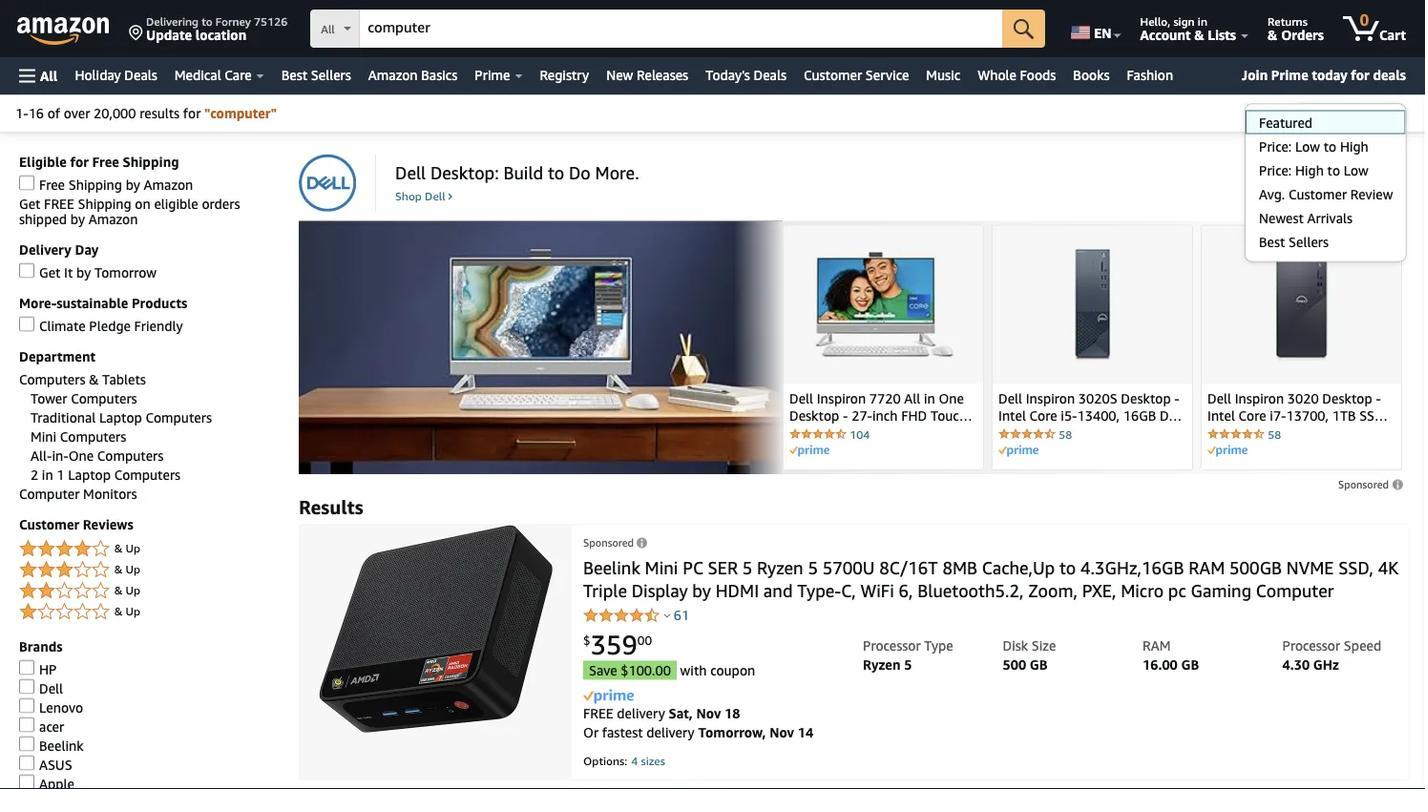 Task type: locate. For each thing, give the bounding box(es) containing it.
0 horizontal spatial eligible for prime. image
[[790, 445, 830, 457]]

ram 16.00 gb
[[1143, 638, 1199, 673]]

0 horizontal spatial deals
[[124, 67, 157, 83]]

0 vertical spatial sponsored button
[[1339, 475, 1405, 494]]

& up link up 1 star & up 'element'
[[19, 559, 280, 582]]

1 horizontal spatial 5
[[808, 557, 818, 578]]

5 inside processor type ryzen 5
[[904, 657, 912, 673]]

1 vertical spatial free
[[39, 177, 65, 192]]

inspiron inside 'dell inspiron 7720 all in one desktop - 27-inch fhd touc…'
[[817, 390, 866, 406]]

1 horizontal spatial mini
[[645, 557, 678, 578]]

foods
[[1020, 67, 1056, 83]]

2 & up from the top
[[114, 563, 141, 576]]

checkbox image left hp
[[19, 660, 34, 675]]

beelink for beelink
[[39, 738, 84, 754]]

gb inside disk size 500 gb
[[1030, 657, 1048, 673]]

gb right 16.00
[[1181, 657, 1199, 673]]

0 horizontal spatial desktop
[[790, 408, 840, 424]]

amazon prime image
[[583, 690, 634, 704]]

processor left type
[[863, 638, 921, 654]]

4 checkbox image from the top
[[19, 679, 34, 695]]

fastest
[[602, 725, 643, 741]]

1 horizontal spatial processor
[[1283, 638, 1341, 654]]

get inside 'link'
[[39, 264, 61, 280]]

1 price: from the top
[[1259, 138, 1292, 154]]

7720
[[870, 390, 901, 406]]

2 58 link from the left
[[1208, 428, 1396, 441]]

all inside search box
[[321, 22, 335, 36]]

pxe,
[[1082, 580, 1117, 601]]

checkbox image inside climate pledge friendly link
[[19, 316, 34, 332]]

0 vertical spatial best
[[281, 67, 308, 83]]

checkbox image for lenovo
[[19, 698, 34, 714]]

1 horizontal spatial ryzen
[[863, 657, 901, 673]]

0 vertical spatial all
[[321, 22, 335, 36]]

avg. customer review link
[[1246, 182, 1406, 206]]

1 horizontal spatial amazon
[[144, 177, 193, 192]]

eligible for prime. image for dell inspiron 3020s desktop - intel core i5-13400, 16gb d…
[[999, 445, 1039, 457]]

8 checkbox image from the top
[[19, 775, 34, 790]]

intel inside dell inspiron 3020s desktop - intel core i5-13400, 16gb d…
[[999, 408, 1026, 424]]

sellers left 'amazon basics'
[[311, 67, 351, 83]]

- left 27-
[[843, 408, 848, 424]]

in inside 'dell inspiron 7720 all in one desktop - 27-inch fhd touc…'
[[924, 390, 935, 406]]

tower
[[31, 390, 67, 406]]

18
[[725, 706, 740, 722]]

nov
[[696, 706, 721, 722], [770, 725, 794, 741]]

hello,
[[1141, 14, 1171, 28]]

laptop down all-in-one computers link
[[68, 467, 111, 483]]

free
[[44, 196, 74, 211], [583, 706, 614, 722]]

1 vertical spatial sellers
[[1289, 234, 1329, 250]]

2 vertical spatial customer
[[19, 516, 79, 532]]

3 checkbox image from the top
[[19, 316, 34, 332]]

1 vertical spatial customer
[[1289, 186, 1347, 202]]

customer service link
[[795, 62, 918, 89]]

dell inside dell link
[[39, 681, 63, 696]]

results
[[299, 495, 363, 518]]

friendly
[[134, 318, 183, 334]]

checkbox image
[[19, 175, 34, 190], [19, 263, 34, 278], [19, 316, 34, 332], [19, 679, 34, 695], [19, 698, 34, 714], [19, 737, 34, 752], [19, 756, 34, 771], [19, 775, 34, 790]]

customer inside featured price: low to high price: high to low avg. customer review newest arrivals best sellers
[[1289, 186, 1347, 202]]

brands element
[[19, 660, 280, 790]]

checkbox image down hp 'link'
[[19, 679, 34, 695]]

ssd,
[[1339, 557, 1374, 578]]

beelink inside beelink mini pc ser 5 ryzen 5 5700u 8c/16t 8mb cache,up to 4.3ghz,16gb ram 500gb nvme ssd, 4k triple display by hdmi and type-c, wifi 6, bluetooth5.2, zoom, pxe, micro pc gaming computer
[[583, 557, 641, 578]]

0 horizontal spatial gb
[[1030, 657, 1048, 673]]

gb
[[1030, 657, 1048, 673], [1181, 657, 1199, 673]]

featured
[[1344, 108, 1386, 120], [1259, 115, 1313, 130]]

20,000
[[94, 106, 136, 121]]

5 checkbox image from the top
[[19, 698, 34, 714]]

checkbox image for hp
[[19, 660, 34, 675]]

sponsored button down the ss…
[[1339, 475, 1405, 494]]

care
[[225, 67, 252, 83]]

1 horizontal spatial free
[[583, 706, 614, 722]]

1 intel from the left
[[999, 408, 1026, 424]]

2 & up link from the top
[[19, 559, 280, 582]]

checkbox image down delivery
[[19, 263, 34, 278]]

- inside dell inspiron 3020s desktop - intel core i5-13400, 16gb d…
[[1175, 390, 1180, 406]]

nov left 14
[[770, 725, 794, 741]]

one up touc… at the bottom
[[939, 390, 964, 406]]

0 horizontal spatial ryzen
[[757, 557, 804, 578]]

dell inside dell desktop: build to do more. link
[[395, 163, 426, 183]]

core inside dell inspiron 3020s desktop - intel core i5-13400, 16gb d…
[[1030, 408, 1058, 424]]

2 inspiron from the left
[[1026, 390, 1075, 406]]

checkbox image down the acer 'link'
[[19, 737, 34, 752]]

low up 'price: high to low' link
[[1296, 138, 1321, 154]]

1 58 from the left
[[1059, 428, 1072, 441]]

featured left dropdown icon
[[1344, 108, 1386, 120]]

free inside free shipping by amazon get free shipping on eligible orders shipped by amazon
[[39, 177, 65, 192]]

up down 2 stars & up element
[[126, 605, 141, 618]]

low up review on the top right
[[1344, 162, 1369, 178]]

to up avg. customer review link
[[1328, 162, 1341, 178]]

best
[[281, 67, 308, 83], [1259, 234, 1286, 250]]

dell desktop: build to do more. link
[[395, 162, 639, 185]]

2 58 from the left
[[1268, 428, 1282, 441]]

desktop inside 'dell inspiron 7720 all in one desktop - 27-inch fhd touc…'
[[790, 408, 840, 424]]

checkbox image
[[19, 660, 34, 675], [19, 717, 34, 733]]

58 link for i5-
[[999, 428, 1187, 441]]

computer inside beelink mini pc ser 5 ryzen 5 5700u 8c/16t 8mb cache,up to 4.3ghz,16gb ram 500gb nvme ssd, 4k triple display by hdmi and type-c, wifi 6, bluetooth5.2, zoom, pxe, micro pc gaming computer
[[1256, 580, 1334, 601]]

2 intel from the left
[[1208, 408, 1235, 424]]

best down newest
[[1259, 234, 1286, 250]]

1 vertical spatial one
[[68, 448, 94, 463]]

2 horizontal spatial -
[[1376, 390, 1381, 406]]

& up link down 4 stars & up element
[[19, 580, 280, 603]]

58 link down the 13700,
[[1208, 428, 1396, 441]]

high up avg. customer review link
[[1296, 162, 1324, 178]]

checkbox image inside hp 'link'
[[19, 660, 34, 675]]

2 up from the top
[[126, 563, 141, 576]]

monitors
[[83, 486, 137, 502]]

1 vertical spatial ram
[[1143, 638, 1171, 654]]

1 core from the left
[[1030, 408, 1058, 424]]

customer left service
[[804, 67, 862, 83]]

58 down i7- on the right bottom of the page
[[1268, 428, 1282, 441]]

2 price: from the top
[[1259, 162, 1292, 178]]

dell inside 'dell inspiron 7720 all in one desktop - 27-inch fhd touc…'
[[790, 390, 814, 406]]

1 horizontal spatial eligible for prime. image
[[999, 445, 1039, 457]]

orders
[[202, 196, 240, 211]]

or fastest delivery tomorrow, nov 14 element
[[583, 725, 814, 741]]

processor inside processor speed 4.30 ghz
[[1283, 638, 1341, 654]]

best inside navigation navigation
[[281, 67, 308, 83]]

beelink for beelink mini pc ser 5 ryzen 5 5700u 8c/16t 8mb cache,up to 4.3ghz,16gb ram 500gb nvme ssd, 4k triple display by hdmi and type-c, wifi 6, bluetooth5.2, zoom, pxe, micro pc gaming computer
[[583, 557, 641, 578]]

0 horizontal spatial high
[[1296, 162, 1324, 178]]

amazon inside navigation navigation
[[368, 67, 418, 83]]

1 deals from the left
[[124, 67, 157, 83]]

dell for dell inspiron 7720 all in one desktop - 27-inch fhd touc…
[[790, 390, 814, 406]]

featured left "by:"
[[1259, 115, 1313, 130]]

list box
[[1245, 110, 1406, 253]]

- inside dell inspiron 3020 desktop - intel core i7-13700, 1tb ss…
[[1376, 390, 1381, 406]]

1 horizontal spatial featured
[[1344, 108, 1386, 120]]

0 horizontal spatial beelink
[[39, 738, 84, 754]]

0 vertical spatial customer
[[804, 67, 862, 83]]

processor for 4.30
[[1283, 638, 1341, 654]]

processor inside processor type ryzen 5
[[863, 638, 921, 654]]

checkbox image down more-
[[19, 316, 34, 332]]

4 & up from the top
[[114, 605, 141, 618]]

ryzen inside beelink mini pc ser 5 ryzen 5 5700u 8c/16t 8mb cache,up to 4.3ghz,16gb ram 500gb nvme ssd, 4k triple display by hdmi and type-c, wifi 6, bluetooth5.2, zoom, pxe, micro pc gaming computer
[[757, 557, 804, 578]]

2 horizontal spatial all
[[904, 390, 921, 406]]

1 vertical spatial best sellers link
[[1246, 230, 1406, 253]]

asus link
[[19, 756, 72, 773]]

& up link down "3 stars & up" element
[[19, 601, 280, 624]]

& left 'orders'
[[1268, 27, 1278, 42]]

up inside 'element'
[[126, 605, 141, 618]]

1 horizontal spatial sellers
[[1289, 234, 1329, 250]]

computer inside department computers & tablets tower computers traditional laptop computers mini computers all-in-one computers 2 in 1 laptop computers computer monitors
[[19, 486, 80, 502]]

free down amazon prime image
[[583, 706, 614, 722]]

wifi
[[861, 580, 894, 601]]

desktop inside dell inspiron 3020 desktop - intel core i7-13700, 1tb ss…
[[1323, 390, 1373, 406]]

0 vertical spatial free
[[44, 196, 74, 211]]

in right the sign
[[1198, 14, 1208, 28]]

0 vertical spatial sponsored
[[1339, 479, 1389, 491]]

& up down reviews
[[114, 542, 141, 555]]

checkbox image inside the acer 'link'
[[19, 717, 34, 733]]

sponsored
[[1339, 479, 1389, 491], [583, 537, 634, 549]]

best sellers link down 75126
[[273, 62, 360, 89]]

amazon left basics
[[368, 67, 418, 83]]

checkbox image for acer
[[19, 717, 34, 733]]

dell inspiron 7720 all in one desktop - 27-inch fhd touc… link
[[790, 390, 978, 425]]

best right "care"
[[281, 67, 308, 83]]

0 horizontal spatial -
[[843, 408, 848, 424]]

1 horizontal spatial customer
[[804, 67, 862, 83]]

1 vertical spatial best
[[1259, 234, 1286, 250]]

1 horizontal spatial prime
[[1272, 67, 1309, 83]]

0 horizontal spatial all
[[40, 68, 58, 84]]

1 eligible for prime. image from the left
[[790, 445, 830, 457]]

5 up type-
[[808, 557, 818, 578]]

dell inspiron 7720 all in one desktop - 27-inch fhd touc…
[[790, 390, 973, 424]]

computer down nvme
[[1256, 580, 1334, 601]]

58 for i7-
[[1268, 428, 1282, 441]]

1 horizontal spatial high
[[1340, 138, 1369, 154]]

dell inside dell inspiron 3020s desktop - intel core i5-13400, 16gb d…
[[999, 390, 1023, 406]]

- up the ss…
[[1376, 390, 1381, 406]]

prime right join
[[1272, 67, 1309, 83]]

1 horizontal spatial one
[[939, 390, 964, 406]]

1 up from the top
[[126, 542, 141, 555]]

0 vertical spatial beelink
[[583, 557, 641, 578]]

up for 4 stars & up element
[[126, 542, 141, 555]]

& up down 4 stars & up element
[[114, 563, 141, 576]]

triple
[[583, 580, 627, 601]]

61 link
[[674, 608, 690, 623]]

1 horizontal spatial best sellers link
[[1246, 230, 1406, 253]]

1 vertical spatial get
[[39, 264, 61, 280]]

0 vertical spatial ryzen
[[757, 557, 804, 578]]

dell for dell inspiron 3020s desktop - intel core i5-13400, 16gb d…
[[999, 390, 1023, 406]]

in-
[[52, 448, 68, 463]]

fashion link
[[1119, 62, 1182, 89]]

arrivals
[[1308, 210, 1353, 226]]

0 vertical spatial laptop
[[99, 410, 142, 425]]

0 horizontal spatial free
[[39, 177, 65, 192]]

checkbox image inside the lenovo link
[[19, 698, 34, 714]]

customer down computer monitors link
[[19, 516, 79, 532]]

acer link
[[19, 717, 64, 735]]

5 right ser
[[743, 557, 753, 578]]

& up tower computers link
[[89, 371, 99, 387]]

desktop
[[1121, 390, 1171, 406], [1323, 390, 1373, 406], [790, 408, 840, 424]]

today's
[[706, 67, 750, 83]]

& up down 2 stars & up element
[[114, 605, 141, 618]]

1 horizontal spatial core
[[1239, 408, 1267, 424]]

desktop up the 1tb
[[1323, 390, 1373, 406]]

deals right "today's" on the top
[[754, 67, 787, 83]]

beelink up triple
[[583, 557, 641, 578]]

checkbox image for climate pledge friendly
[[19, 316, 34, 332]]

1 horizontal spatial beelink
[[583, 557, 641, 578]]

1 star & up element
[[19, 601, 280, 624]]

2 horizontal spatial 5
[[904, 657, 912, 673]]

checkbox image for beelink
[[19, 737, 34, 752]]

lenovo link
[[19, 698, 83, 716]]

2 prime from the left
[[475, 67, 510, 83]]

& up down "3 stars & up" element
[[114, 584, 141, 597]]

checkbox image down dell link
[[19, 698, 34, 714]]

2 deals from the left
[[754, 67, 787, 83]]

checkbox image left acer at the left of page
[[19, 717, 34, 733]]

0 horizontal spatial intel
[[999, 408, 1026, 424]]

0 horizontal spatial featured
[[1259, 115, 1313, 130]]

eligible for prime. image
[[790, 445, 830, 457], [999, 445, 1039, 457], [1208, 445, 1248, 457]]

1 horizontal spatial ram
[[1189, 557, 1225, 578]]

computers & tablets link
[[19, 371, 146, 387]]

2 stars & up element
[[19, 580, 280, 603]]

account
[[1141, 27, 1191, 42]]

2 horizontal spatial customer
[[1289, 186, 1347, 202]]

0 vertical spatial best sellers link
[[273, 62, 360, 89]]

58 for i5-
[[1059, 428, 1072, 441]]

0 horizontal spatial sellers
[[311, 67, 351, 83]]

2 vertical spatial in
[[42, 467, 53, 483]]

pledge
[[89, 318, 131, 334]]

shipping down eligible for free shipping
[[68, 177, 122, 192]]

checkbox image for free shipping by amazon
[[19, 175, 34, 190]]

dell inside dell inspiron 3020 desktop - intel core i7-13700, 1tb ss…
[[1208, 390, 1232, 406]]

sponsored down the ss…
[[1339, 479, 1389, 491]]

1 vertical spatial price:
[[1259, 162, 1292, 178]]

whole foods link
[[969, 62, 1065, 89]]

amazon up eligible
[[144, 177, 193, 192]]

3 eligible for prime. image from the left
[[1208, 445, 1248, 457]]

ram up 16.00
[[1143, 638, 1171, 654]]

disk size 500 gb
[[1003, 638, 1056, 673]]

0 horizontal spatial nov
[[696, 706, 721, 722]]

core for i5-
[[1030, 408, 1058, 424]]

1 vertical spatial amazon
[[144, 177, 193, 192]]

All search field
[[311, 10, 1046, 50]]

shipping up on
[[123, 154, 179, 169]]

1 58 link from the left
[[999, 428, 1187, 441]]

1 inspiron from the left
[[817, 390, 866, 406]]

& down 2 stars & up element
[[114, 605, 123, 618]]

checkbox image inside get it by tomorrow 'link'
[[19, 263, 34, 278]]

None submit
[[1003, 10, 1046, 48]]

sponsored ad - beelink mini pc ser 5 ryzen 5 5700u 8c/16t 8mb cache,up to 4.3ghz,16gb ram 500gb nvme ssd, 4k triple displa... image
[[319, 525, 553, 733]]

0 vertical spatial delivery
[[617, 706, 665, 722]]

2 horizontal spatial amazon
[[368, 67, 418, 83]]

options: 4 sizes
[[583, 754, 665, 768]]

eligible for prime. image down 104 link
[[790, 445, 830, 457]]

newest arrivals link
[[1246, 206, 1406, 230]]

sort
[[1301, 108, 1322, 120]]

fhd
[[902, 408, 927, 424]]

1 checkbox image from the top
[[19, 660, 34, 675]]

for
[[1351, 67, 1370, 83], [183, 106, 201, 121], [70, 154, 89, 169]]

3 inspiron from the left
[[1235, 390, 1284, 406]]

1 vertical spatial all
[[40, 68, 58, 84]]

prime right basics
[[475, 67, 510, 83]]

2
[[31, 467, 38, 483]]

navigation navigation
[[0, 0, 1425, 95]]

58 link
[[999, 428, 1187, 441], [1208, 428, 1396, 441]]

5 down 6,
[[904, 657, 912, 673]]

checkbox image left asus
[[19, 756, 34, 771]]

climate
[[39, 318, 86, 334]]

up up "3 stars & up" element
[[126, 542, 141, 555]]

1 horizontal spatial in
[[924, 390, 935, 406]]

by down pc
[[693, 580, 711, 601]]

2 vertical spatial all
[[904, 390, 921, 406]]

0 vertical spatial sellers
[[311, 67, 351, 83]]

0 horizontal spatial free
[[44, 196, 74, 211]]

featured option
[[1245, 110, 1406, 134]]

amazon basics link
[[360, 62, 466, 89]]

none submit inside the all search box
[[1003, 10, 1046, 48]]

beelink up asus
[[39, 738, 84, 754]]

& up for 2 stars & up element
[[114, 584, 141, 597]]

Search Amazon text field
[[360, 11, 1003, 47]]

0 horizontal spatial best
[[281, 67, 308, 83]]

0 horizontal spatial mini
[[31, 429, 56, 444]]

free delivery sat, nov 18 or fastest delivery tomorrow, nov 14
[[583, 706, 814, 741]]

in inside department computers & tablets tower computers traditional laptop computers mini computers all-in-one computers 2 in 1 laptop computers computer monitors
[[42, 467, 53, 483]]

shop
[[395, 189, 425, 202]]

ryzen down wifi
[[863, 657, 901, 673]]

& inside 'element'
[[114, 605, 123, 618]]

intel left i5-
[[999, 408, 1026, 424]]

2 core from the left
[[1239, 408, 1267, 424]]

2 checkbox image from the top
[[19, 263, 34, 278]]

0 horizontal spatial 58
[[1059, 428, 1072, 441]]

desktop inside dell inspiron 3020s desktop - intel core i5-13400, 16gb d…
[[1121, 390, 1171, 406]]

delivery down the free delivery sat, nov 18 element
[[647, 725, 695, 741]]

0 horizontal spatial sponsored button
[[583, 537, 647, 549]]

2 eligible for prime. image from the left
[[999, 445, 1039, 457]]

by inside 'link'
[[76, 264, 91, 280]]

customer reviews
[[19, 516, 133, 532]]

7 checkbox image from the top
[[19, 756, 34, 771]]

58 down i5-
[[1059, 428, 1072, 441]]

sponsored button up triple
[[583, 537, 647, 549]]

inspiron up i5-
[[1026, 390, 1075, 406]]

to
[[202, 14, 213, 28], [1324, 138, 1337, 154], [1328, 162, 1341, 178], [548, 163, 564, 183], [1060, 557, 1076, 578]]

1 horizontal spatial 58
[[1268, 428, 1282, 441]]

0 horizontal spatial ram
[[1143, 638, 1171, 654]]

beelink inside 'brands' element
[[39, 738, 84, 754]]

1 horizontal spatial -
[[1175, 390, 1180, 406]]

all up "fhd"
[[904, 390, 921, 406]]

shipping left on
[[78, 196, 131, 211]]

2 checkbox image from the top
[[19, 717, 34, 733]]

traditional laptop computers link
[[31, 410, 212, 425]]

customer up newest arrivals 'link' on the top of page
[[1289, 186, 1347, 202]]

today
[[1312, 67, 1348, 83]]

0 horizontal spatial core
[[1030, 408, 1058, 424]]

for left deals
[[1351, 67, 1370, 83]]

lenovo
[[39, 700, 83, 716]]

checkbox image for get it by tomorrow
[[19, 263, 34, 278]]

computers up traditional laptop computers link
[[71, 390, 137, 406]]

avg.
[[1259, 186, 1285, 202]]

intel for dell inspiron 3020s desktop - intel core i5-13400, 16gb d…
[[999, 408, 1026, 424]]

all up of
[[40, 68, 58, 84]]

1 horizontal spatial gb
[[1181, 657, 1199, 673]]

sellers down newest arrivals 'link' on the top of page
[[1289, 234, 1329, 250]]

0 vertical spatial amazon
[[368, 67, 418, 83]]

desktop for 16gb
[[1121, 390, 1171, 406]]

4 & up link from the top
[[19, 601, 280, 624]]

1 horizontal spatial all
[[321, 22, 335, 36]]

1 vertical spatial beelink
[[39, 738, 84, 754]]

popover image
[[664, 613, 671, 618]]

0 vertical spatial ram
[[1189, 557, 1225, 578]]

checkbox image for dell
[[19, 679, 34, 695]]

1 checkbox image from the top
[[19, 175, 34, 190]]

1 processor from the left
[[863, 638, 921, 654]]

0 horizontal spatial 58 link
[[999, 428, 1187, 441]]

checkbox image inside beelink link
[[19, 737, 34, 752]]

58
[[1059, 428, 1072, 441], [1268, 428, 1282, 441]]

1 vertical spatial sponsored
[[583, 537, 634, 549]]

up down "3 stars & up" element
[[126, 584, 141, 597]]

& up link up 2 stars & up element
[[19, 538, 280, 561]]

& down 4 stars & up element
[[114, 563, 123, 576]]

checkbox image inside asus link
[[19, 756, 34, 771]]

1 vertical spatial checkbox image
[[19, 717, 34, 733]]

one inside 'dell inspiron 7720 all in one desktop - 27-inch fhd touc…'
[[939, 390, 964, 406]]

1 gb from the left
[[1030, 657, 1048, 673]]

save $100.00 with coupon
[[589, 662, 755, 678]]

delivery
[[617, 706, 665, 722], [647, 725, 695, 741]]

3 & up from the top
[[114, 584, 141, 597]]

in left 1
[[42, 467, 53, 483]]

2 gb from the left
[[1181, 657, 1199, 673]]

all button
[[11, 57, 66, 95]]

1 horizontal spatial sponsored
[[1339, 479, 1389, 491]]

new
[[606, 67, 633, 83]]

customer inside the customer service link
[[804, 67, 862, 83]]

mini inside department computers & tablets tower computers traditional laptop computers mini computers all-in-one computers 2 in 1 laptop computers computer monitors
[[31, 429, 56, 444]]

0 horizontal spatial one
[[68, 448, 94, 463]]

checkbox image inside dell link
[[19, 679, 34, 695]]

orders
[[1281, 27, 1324, 42]]

in up "fhd"
[[924, 390, 935, 406]]

4 up from the top
[[126, 605, 141, 618]]

ryzen inside processor type ryzen 5
[[863, 657, 901, 673]]

1 horizontal spatial desktop
[[1121, 390, 1171, 406]]

- for dell inspiron 3020s desktop - intel core i5-13400, 16gb d…
[[1175, 390, 1180, 406]]

amazon up day
[[89, 211, 138, 227]]

customer for customer service
[[804, 67, 862, 83]]

3 up from the top
[[126, 584, 141, 597]]

department
[[19, 348, 96, 364]]

& up inside 'element'
[[114, 605, 141, 618]]

mini up all-
[[31, 429, 56, 444]]

2 horizontal spatial inspiron
[[1235, 390, 1284, 406]]

intel
[[999, 408, 1026, 424], [1208, 408, 1235, 424]]

for inside navigation navigation
[[1351, 67, 1370, 83]]

6 checkbox image from the top
[[19, 737, 34, 752]]

inspiron inside dell inspiron 3020 desktop - intel core i7-13700, 1tb ss…
[[1235, 390, 1284, 406]]

returns & orders
[[1268, 14, 1324, 42]]

1 vertical spatial ryzen
[[863, 657, 901, 673]]

processor
[[863, 638, 921, 654], [1283, 638, 1341, 654]]

2 horizontal spatial for
[[1351, 67, 1370, 83]]

0 horizontal spatial processor
[[863, 638, 921, 654]]

core for i7-
[[1239, 408, 1267, 424]]

type-
[[797, 580, 841, 601]]

desktop left 27-
[[790, 408, 840, 424]]

for right results
[[183, 106, 201, 121]]

deals up results
[[124, 67, 157, 83]]

1 & up from the top
[[114, 542, 141, 555]]

inspiron inside dell inspiron 3020s desktop - intel core i5-13400, 16gb d…
[[1026, 390, 1075, 406]]

up down 4 stars & up element
[[126, 563, 141, 576]]

free inside free delivery sat, nov 18 or fastest delivery tomorrow, nov 14
[[583, 706, 614, 722]]

free down eligible
[[39, 177, 65, 192]]

core inside dell inspiron 3020 desktop - intel core i7-13700, 1tb ss…
[[1239, 408, 1267, 424]]

5
[[743, 557, 753, 578], [808, 557, 818, 578], [904, 657, 912, 673]]

ram inside ram 16.00 gb
[[1143, 638, 1171, 654]]

2 processor from the left
[[1283, 638, 1341, 654]]

computers up monitors
[[114, 467, 181, 483]]

1 horizontal spatial 58 link
[[1208, 428, 1396, 441]]

prime
[[1272, 67, 1309, 83], [475, 67, 510, 83]]

intel right d…
[[1208, 408, 1235, 424]]

1 horizontal spatial best
[[1259, 234, 1286, 250]]

mini up display in the bottom left of the page
[[645, 557, 678, 578]]

get inside free shipping by amazon get free shipping on eligible orders shipped by amazon
[[19, 196, 41, 211]]

-
[[1175, 390, 1180, 406], [1376, 390, 1381, 406], [843, 408, 848, 424]]

free down eligible
[[44, 196, 74, 211]]

eligible
[[19, 154, 67, 169]]

nov up the or fastest delivery tomorrow, nov 14 element
[[696, 706, 721, 722]]

in inside navigation navigation
[[1198, 14, 1208, 28]]

brands
[[19, 639, 63, 654]]

intel inside dell inspiron 3020 desktop - intel core i7-13700, 1tb ss…
[[1208, 408, 1235, 424]]



Task type: describe. For each thing, give the bounding box(es) containing it.
2 in 1 laptop computers link
[[31, 467, 181, 483]]

& down reviews
[[114, 542, 123, 555]]

climate pledge friendly
[[39, 318, 183, 334]]

1 horizontal spatial free
[[92, 154, 119, 169]]

$
[[583, 634, 591, 648]]

3020s
[[1079, 390, 1118, 406]]

releases
[[637, 67, 689, 83]]

beelink mini pc ser 5 ryzen 5 5700u 8c/16t 8mb cache,up to 4.3ghz,16gb ram 500gb nvme ssd, 4k triple display by hdmi and type-c, wifi 6, bluetooth5.2, zoom, pxe, micro pc gaming computer link
[[583, 557, 1399, 601]]

1 vertical spatial high
[[1296, 162, 1324, 178]]

hdmi
[[716, 580, 759, 601]]

2 vertical spatial amazon
[[89, 211, 138, 227]]

dell for dell inspiron 3020 desktop - intel core i7-13700, 1tb ss…
[[1208, 390, 1232, 406]]

0 vertical spatial shipping
[[123, 154, 179, 169]]

build
[[504, 163, 543, 183]]

- for dell inspiron 3020 desktop - intel core i7-13700, 1tb ss…
[[1376, 390, 1381, 406]]

dropdown image
[[1391, 110, 1401, 118]]

3 stars & up element
[[19, 559, 280, 582]]

intel for dell inspiron 3020 desktop - intel core i7-13700, 1tb ss…
[[1208, 408, 1235, 424]]

inspiron for i5-
[[1026, 390, 1075, 406]]

basics
[[421, 67, 458, 83]]

& inside returns & orders
[[1268, 27, 1278, 42]]

3 & up link from the top
[[19, 580, 280, 603]]

eligible for prime. image for dell inspiron 3020 desktop - intel core i7-13700, 1tb ss…
[[1208, 445, 1248, 457]]

& up for 1 star & up 'element'
[[114, 605, 141, 618]]

eligible
[[154, 196, 198, 211]]

more.
[[595, 163, 639, 183]]

8c/16t
[[880, 557, 938, 578]]

4.30
[[1283, 657, 1310, 673]]

customer service
[[804, 67, 909, 83]]

tablets
[[102, 371, 146, 387]]

deals
[[1373, 67, 1406, 83]]

forney
[[216, 14, 251, 28]]

1 prime from the left
[[1272, 67, 1309, 83]]

bluetooth5.2,
[[918, 580, 1024, 601]]

75126
[[254, 14, 288, 28]]

inspiron for i7-
[[1235, 390, 1284, 406]]

processor for ryzen
[[863, 638, 921, 654]]

1-
[[15, 106, 28, 121]]

5700u
[[823, 557, 875, 578]]

to inside beelink mini pc ser 5 ryzen 5 5700u 8c/16t 8mb cache,up to 4.3ghz,16gb ram 500gb nvme ssd, 4k triple display by hdmi and type-c, wifi 6, bluetooth5.2, zoom, pxe, micro pc gaming computer
[[1060, 557, 1076, 578]]

music link
[[918, 62, 969, 89]]

2 vertical spatial shipping
[[78, 196, 131, 211]]

1 vertical spatial delivery
[[647, 725, 695, 741]]

4.3ghz,16gb
[[1081, 557, 1184, 578]]

customer for customer reviews
[[19, 516, 79, 532]]

4 sizes link
[[628, 754, 669, 772]]

climate pledge friendly link
[[19, 316, 183, 334]]

department element
[[19, 371, 280, 502]]

display
[[632, 580, 688, 601]]

checkbox image for asus
[[19, 756, 34, 771]]

desktop:
[[431, 163, 499, 183]]

best inside featured price: low to high price: high to low avg. customer review newest arrivals best sellers
[[1259, 234, 1286, 250]]

"computer"
[[204, 106, 277, 121]]

hp link
[[19, 660, 57, 677]]

up for 2 stars & up element
[[126, 584, 141, 597]]

department computers & tablets tower computers traditional laptop computers mini computers all-in-one computers 2 in 1 laptop computers computer monitors
[[19, 348, 212, 502]]

& inside department computers & tablets tower computers traditional laptop computers mini computers all-in-one computers 2 in 1 laptop computers computer monitors
[[89, 371, 99, 387]]

& up for "3 stars & up" element
[[114, 563, 141, 576]]

1 vertical spatial sponsored button
[[583, 537, 647, 549]]

coupon
[[711, 662, 755, 678]]

computers up 2 in 1 laptop computers link in the bottom of the page
[[97, 448, 164, 463]]

- inside 'dell inspiron 7720 all in one desktop - 27-inch fhd touc…'
[[843, 408, 848, 424]]

by up on
[[126, 177, 140, 192]]

sellers inside featured price: low to high price: high to low avg. customer review newest arrivals best sellers
[[1289, 234, 1329, 250]]

one inside department computers & tablets tower computers traditional laptop computers mini computers all-in-one computers 2 in 1 laptop computers computer monitors
[[68, 448, 94, 463]]

customer reviews element
[[19, 538, 280, 624]]

free shipping by amazon get free shipping on eligible orders shipped by amazon
[[19, 177, 240, 227]]

review
[[1351, 186, 1394, 202]]

16.00
[[1143, 657, 1178, 673]]

to left the do
[[548, 163, 564, 183]]

today's deals
[[706, 67, 787, 83]]

en link
[[1060, 5, 1130, 53]]

to inside delivering to forney 75126 update location
[[202, 14, 213, 28]]

sustainable
[[57, 295, 128, 311]]

1 vertical spatial laptop
[[68, 467, 111, 483]]

reviews
[[83, 516, 133, 532]]

deals for holiday deals
[[124, 67, 157, 83]]

more-sustainable products
[[19, 295, 187, 311]]

hp
[[39, 662, 57, 677]]

8mb
[[943, 557, 978, 578]]

3020
[[1288, 390, 1319, 406]]

up for "3 stars & up" element
[[126, 563, 141, 576]]

update
[[146, 27, 192, 42]]

& down "3 stars & up" element
[[114, 584, 123, 597]]

1 horizontal spatial for
[[183, 106, 201, 121]]

4 stars & up element
[[19, 538, 280, 561]]

hello, sign in
[[1141, 14, 1208, 28]]

sign
[[1174, 14, 1195, 28]]

mini inside beelink mini pc ser 5 ryzen 5 5700u 8c/16t 8mb cache,up to 4.3ghz,16gb ram 500gb nvme ssd, 4k triple display by hdmi and type-c, wifi 6, bluetooth5.2, zoom, pxe, micro pc gaming computer
[[645, 557, 678, 578]]

en
[[1094, 25, 1112, 41]]

& left lists
[[1195, 27, 1205, 42]]

all inside 'dell inspiron 7720 all in one desktop - 27-inch fhd touc…'
[[904, 390, 921, 406]]

desktop for 1tb
[[1323, 390, 1373, 406]]

& up for 4 stars & up element
[[114, 542, 141, 555]]

registry
[[540, 67, 589, 83]]

free inside free shipping by amazon get free shipping on eligible orders shipped by amazon
[[44, 196, 74, 211]]

by up day
[[70, 211, 85, 227]]

traditional
[[31, 410, 96, 425]]

join
[[1242, 67, 1268, 83]]

1 vertical spatial shipping
[[68, 177, 122, 192]]

1 horizontal spatial low
[[1344, 162, 1369, 178]]

58 link for i7-
[[1208, 428, 1396, 441]]

sort by: featured
[[1301, 108, 1386, 120]]

sellers inside best sellers link
[[311, 67, 351, 83]]

104
[[850, 428, 870, 441]]

returns
[[1268, 14, 1308, 28]]

newest
[[1259, 210, 1304, 226]]

holiday
[[75, 67, 121, 83]]

1 & up link from the top
[[19, 538, 280, 561]]

by inside beelink mini pc ser 5 ryzen 5 5700u 8c/16t 8mb cache,up to 4.3ghz,16gb ram 500gb nvme ssd, 4k triple display by hdmi and type-c, wifi 6, bluetooth5.2, zoom, pxe, micro pc gaming computer
[[693, 580, 711, 601]]

all inside button
[[40, 68, 58, 84]]

16gb
[[1123, 408, 1157, 424]]

computers up all-in-one computers link
[[60, 429, 126, 444]]

0 horizontal spatial sponsored
[[583, 537, 634, 549]]

delivering to forney 75126 update location
[[146, 14, 288, 42]]

1 horizontal spatial nov
[[770, 725, 794, 741]]

13700,
[[1287, 408, 1329, 424]]

computers down the tablets in the top of the page
[[146, 410, 212, 425]]

medical
[[175, 67, 221, 83]]

micro
[[1121, 580, 1164, 601]]

1-16 of over 20,000 results for
[[15, 106, 201, 121]]

list box containing featured
[[1245, 110, 1406, 253]]

featured inside featured price: low to high price: high to low avg. customer review newest arrivals best sellers
[[1259, 115, 1313, 130]]

and
[[764, 580, 793, 601]]

free delivery sat, nov 18 element
[[583, 706, 740, 722]]

service
[[866, 67, 909, 83]]

0 horizontal spatial 5
[[743, 557, 753, 578]]

disk
[[1003, 638, 1028, 654]]

featured link
[[1246, 110, 1406, 134]]

2 vertical spatial for
[[70, 154, 89, 169]]

dell for dell desktop: build to do more.
[[395, 163, 426, 183]]

up for 1 star & up 'element'
[[126, 605, 141, 618]]

eligible for free shipping
[[19, 154, 179, 169]]

zoom,
[[1029, 580, 1078, 601]]

i5-
[[1061, 408, 1078, 424]]

dell inspiron 3020 desktop - intel core i7-13700, 1tb ss… link
[[1208, 390, 1396, 425]]

to up 'price: high to low' link
[[1324, 138, 1337, 154]]

eligible for prime. image for dell inspiron 7720 all in one desktop - 27-inch fhd touc…
[[790, 445, 830, 457]]

computers up the tower
[[19, 371, 85, 387]]

deals for today's deals
[[754, 67, 787, 83]]

amazon image
[[17, 17, 110, 46]]

ghz
[[1314, 657, 1339, 673]]

1
[[57, 467, 64, 483]]

0 horizontal spatial low
[[1296, 138, 1321, 154]]

ss…
[[1360, 408, 1388, 424]]

results
[[140, 106, 180, 121]]

touc…
[[931, 408, 973, 424]]

new releases link
[[598, 62, 697, 89]]

dell link
[[19, 679, 63, 696]]

0 vertical spatial nov
[[696, 706, 721, 722]]

ram inside beelink mini pc ser 5 ryzen 5 5700u 8c/16t 8mb cache,up to 4.3ghz,16gb ram 500gb nvme ssd, 4k triple display by hdmi and type-c, wifi 6, bluetooth5.2, zoom, pxe, micro pc gaming computer
[[1189, 557, 1225, 578]]

dell inspiron 3020 desktop - intel core i7-13700, 1tb ss…
[[1208, 390, 1388, 424]]

27-
[[852, 408, 873, 424]]

account & lists
[[1141, 27, 1236, 42]]

options:
[[583, 754, 628, 768]]

gb inside ram 16.00 gb
[[1181, 657, 1199, 673]]

nvme
[[1287, 557, 1334, 578]]

over
[[64, 106, 90, 121]]

4
[[631, 754, 638, 768]]

inspiron for -
[[817, 390, 866, 406]]

0 vertical spatial high
[[1340, 138, 1369, 154]]



Task type: vqa. For each thing, say whether or not it's contained in the screenshot.
"page" to the bottom
no



